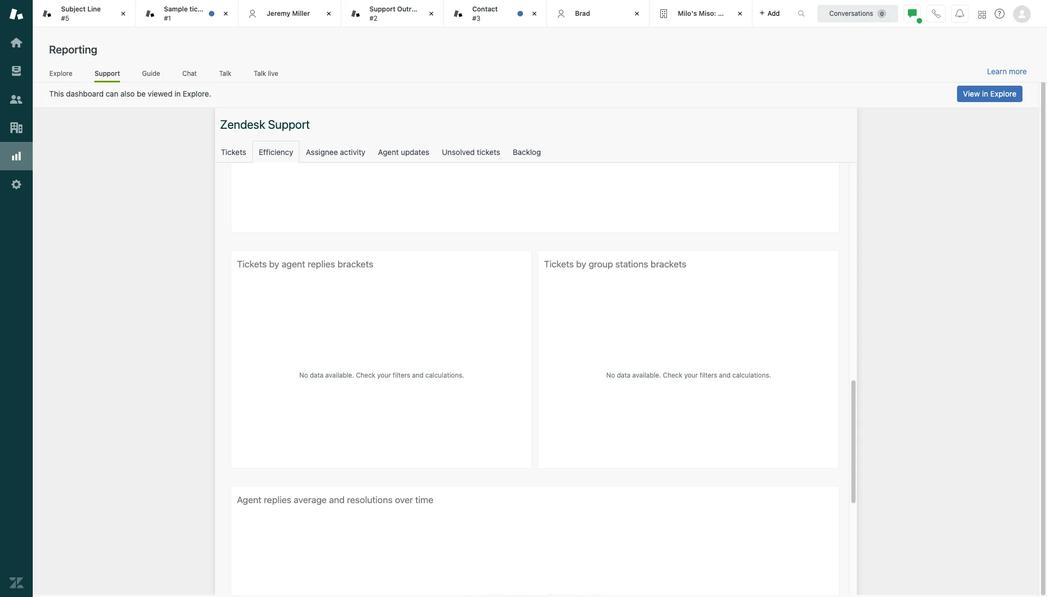 Task type: describe. For each thing, give the bounding box(es) containing it.
zendesk support image
[[9, 7, 23, 21]]

conversations button
[[818, 5, 899, 22]]

5 close image from the left
[[735, 8, 746, 19]]

talk for talk live
[[254, 69, 266, 77]]

can
[[106, 89, 118, 98]]

talk link
[[219, 69, 232, 81]]

tab containing contact
[[444, 0, 547, 27]]

view in explore button
[[958, 86, 1023, 102]]

#3
[[473, 14, 481, 22]]

1 close image from the left
[[118, 8, 129, 19]]

learn more
[[988, 67, 1028, 76]]

contact #3
[[473, 5, 498, 22]]

reporting image
[[9, 149, 23, 163]]

subject line #5
[[61, 5, 101, 22]]

live
[[268, 69, 279, 77]]

support link
[[95, 69, 120, 82]]

main element
[[0, 0, 33, 597]]

guide link
[[142, 69, 160, 81]]

this
[[49, 89, 64, 98]]

jeremy miller
[[267, 9, 310, 17]]

#2
[[370, 14, 378, 22]]

close image inside tab
[[426, 8, 437, 19]]

support for support
[[95, 69, 120, 77]]

explore.
[[183, 89, 211, 98]]

chat link
[[182, 69, 197, 81]]

get started image
[[9, 35, 23, 50]]

add
[[768, 9, 780, 17]]

reporting
[[49, 43, 97, 56]]

brad tab
[[547, 0, 650, 27]]

close image inside jeremy miller tab
[[323, 8, 334, 19]]

#1
[[164, 14, 171, 22]]

chat
[[182, 69, 197, 77]]

customers image
[[9, 92, 23, 106]]

learn more link
[[988, 67, 1028, 76]]

this dashboard can also be viewed in explore.
[[49, 89, 211, 98]]

close image inside "brad" tab
[[632, 8, 643, 19]]

#5
[[61, 14, 69, 22]]

outreach
[[397, 5, 427, 13]]

tabs tab list
[[33, 0, 787, 27]]

get help image
[[995, 9, 1005, 19]]

explore link
[[49, 69, 73, 81]]

more
[[1010, 67, 1028, 76]]

guide
[[142, 69, 160, 77]]

in inside button
[[983, 89, 989, 98]]

view in explore
[[964, 89, 1017, 98]]

1 in from the left
[[175, 89, 181, 98]]

conversations
[[830, 9, 874, 17]]

close image inside the "#1" 'tab'
[[220, 8, 231, 19]]



Task type: locate. For each thing, give the bounding box(es) containing it.
support
[[370, 5, 396, 13], [95, 69, 120, 77]]

1 tab from the left
[[33, 0, 136, 27]]

brad
[[575, 9, 591, 17]]

view
[[964, 89, 981, 98]]

2 in from the left
[[983, 89, 989, 98]]

in right the viewed
[[175, 89, 181, 98]]

also
[[120, 89, 135, 98]]

explore
[[49, 69, 72, 77], [991, 89, 1017, 98]]

views image
[[9, 64, 23, 78]]

viewed
[[148, 89, 173, 98]]

organizations image
[[9, 121, 23, 135]]

in
[[175, 89, 181, 98], [983, 89, 989, 98]]

talk right chat
[[219, 69, 232, 77]]

notifications image
[[956, 9, 965, 18]]

1 horizontal spatial in
[[983, 89, 989, 98]]

support for support outreach #2
[[370, 5, 396, 13]]

learn
[[988, 67, 1008, 76]]

jeremy miller tab
[[238, 0, 341, 27]]

talk live
[[254, 69, 279, 77]]

talk left live
[[254, 69, 266, 77]]

1 vertical spatial explore
[[991, 89, 1017, 98]]

support inside support outreach #2
[[370, 5, 396, 13]]

0 horizontal spatial explore
[[49, 69, 72, 77]]

0 vertical spatial explore
[[49, 69, 72, 77]]

1 horizontal spatial close image
[[426, 8, 437, 19]]

subject
[[61, 5, 86, 13]]

in right view
[[983, 89, 989, 98]]

1 vertical spatial support
[[95, 69, 120, 77]]

4 tab from the left
[[650, 0, 753, 27]]

0 horizontal spatial support
[[95, 69, 120, 77]]

1 horizontal spatial talk
[[254, 69, 266, 77]]

talk live link
[[254, 69, 279, 81]]

be
[[137, 89, 146, 98]]

explore down learn more link
[[991, 89, 1017, 98]]

0 horizontal spatial close image
[[220, 8, 231, 19]]

3 tab from the left
[[444, 0, 547, 27]]

1 close image from the left
[[220, 8, 231, 19]]

explore inside button
[[991, 89, 1017, 98]]

contact
[[473, 5, 498, 13]]

tab containing support outreach
[[341, 0, 444, 27]]

tab containing subject line
[[33, 0, 136, 27]]

miller
[[292, 9, 310, 17]]

2 close image from the left
[[323, 8, 334, 19]]

support up #2 on the left of the page
[[370, 5, 396, 13]]

close image right miller
[[323, 8, 334, 19]]

close image left the brad
[[529, 8, 540, 19]]

1 horizontal spatial support
[[370, 5, 396, 13]]

tab
[[33, 0, 136, 27], [341, 0, 444, 27], [444, 0, 547, 27], [650, 0, 753, 27]]

2 tab from the left
[[341, 0, 444, 27]]

0 horizontal spatial talk
[[219, 69, 232, 77]]

jeremy
[[267, 9, 291, 17]]

button displays agent's chat status as online. image
[[909, 9, 917, 18]]

talk
[[219, 69, 232, 77], [254, 69, 266, 77]]

admin image
[[9, 177, 23, 192]]

3 close image from the left
[[529, 8, 540, 19]]

zendesk products image
[[979, 11, 987, 18]]

2 close image from the left
[[426, 8, 437, 19]]

1 horizontal spatial explore
[[991, 89, 1017, 98]]

talk for talk
[[219, 69, 232, 77]]

1 talk from the left
[[219, 69, 232, 77]]

dashboard
[[66, 89, 104, 98]]

close image right line
[[118, 8, 129, 19]]

4 close image from the left
[[632, 8, 643, 19]]

explore up this
[[49, 69, 72, 77]]

add button
[[753, 0, 787, 27]]

close image
[[118, 8, 129, 19], [323, 8, 334, 19], [529, 8, 540, 19], [632, 8, 643, 19], [735, 8, 746, 19]]

close image left jeremy
[[220, 8, 231, 19]]

zendesk image
[[9, 576, 23, 590]]

close image right the brad
[[632, 8, 643, 19]]

close image
[[220, 8, 231, 19], [426, 8, 437, 19]]

support outreach #2
[[370, 5, 427, 22]]

support up the can
[[95, 69, 120, 77]]

0 vertical spatial support
[[370, 5, 396, 13]]

line
[[87, 5, 101, 13]]

close image left #3
[[426, 8, 437, 19]]

0 horizontal spatial in
[[175, 89, 181, 98]]

#1 tab
[[136, 0, 238, 27]]

close image left add popup button
[[735, 8, 746, 19]]

2 talk from the left
[[254, 69, 266, 77]]



Task type: vqa. For each thing, say whether or not it's contained in the screenshot.
for
no



